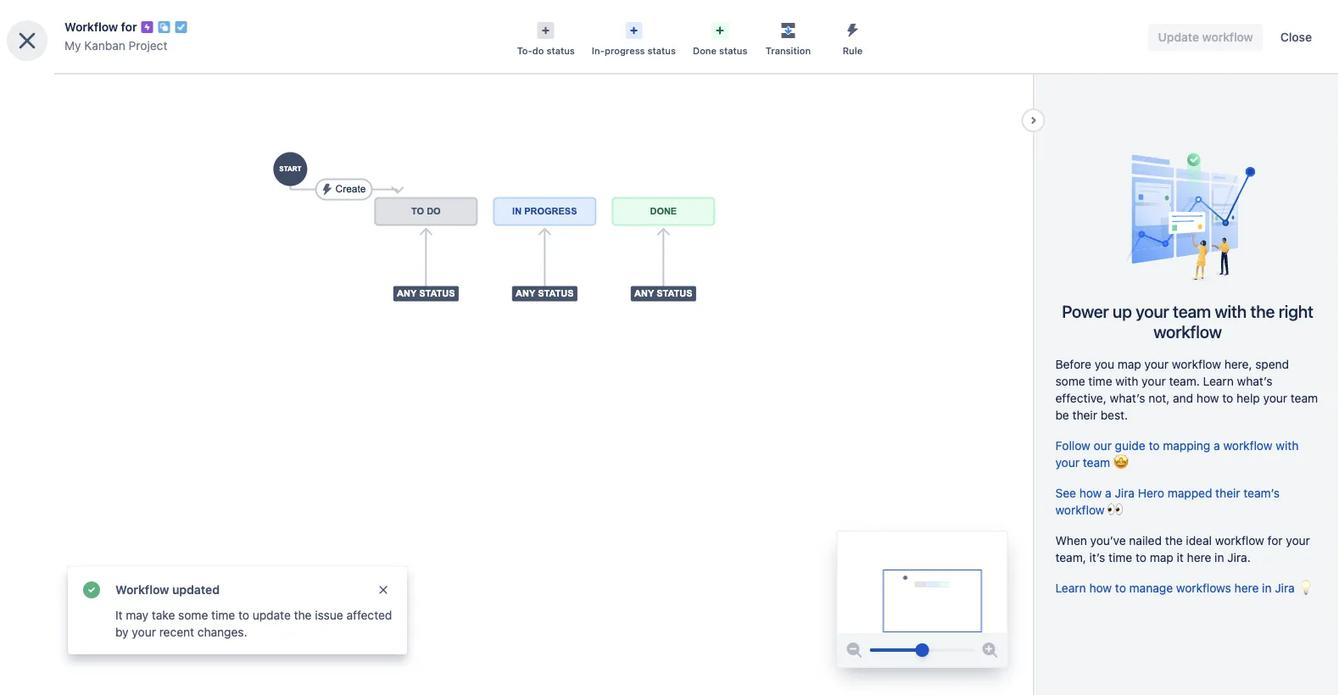 Task type: locate. For each thing, give the bounding box(es) containing it.
workflow inside before you map your workflow here, spend some time with your team. learn what's effective, what's not, and how to help your team be their best.
[[1172, 357, 1221, 371]]

1 horizontal spatial with
[[1215, 301, 1247, 321]]

create banner
[[0, 0, 1339, 48]]

here down "jira."
[[1235, 581, 1259, 595]]

1 vertical spatial the
[[1165, 533, 1183, 547]]

here,
[[1225, 357, 1252, 371]]

hero
[[1138, 486, 1165, 500]]

in right you're
[[54, 636, 62, 648]]

team-
[[73, 636, 102, 648]]

0 vertical spatial the
[[1251, 301, 1275, 321]]

1 vertical spatial their
[[1216, 486, 1241, 500]]

here down ideal
[[1187, 550, 1212, 564]]

and
[[1173, 391, 1194, 405]]

the up it
[[1165, 533, 1183, 547]]

0 horizontal spatial team
[[1083, 455, 1110, 469]]

1 status from the left
[[547, 45, 575, 56]]

workflow
[[64, 20, 118, 34], [115, 583, 169, 597]]

2 vertical spatial with
[[1276, 438, 1299, 452]]

a
[[1214, 438, 1220, 452], [1105, 486, 1112, 500], [65, 636, 71, 648]]

0 vertical spatial some
[[1056, 374, 1085, 388]]

0 vertical spatial jira
[[1115, 486, 1135, 500]]

up
[[1113, 301, 1132, 321]]

time down you
[[1089, 374, 1113, 388]]

jira up '👀'
[[1115, 486, 1135, 500]]

not,
[[1149, 391, 1170, 405]]

2 vertical spatial a
[[65, 636, 71, 648]]

1 horizontal spatial the
[[1165, 533, 1183, 547]]

0 horizontal spatial with
[[1116, 374, 1139, 388]]

to down nailed
[[1136, 550, 1147, 564]]

2 horizontal spatial the
[[1251, 301, 1275, 321]]

it
[[115, 609, 123, 623]]

2 horizontal spatial with
[[1276, 438, 1299, 452]]

map left it
[[1150, 550, 1174, 564]]

workflow inside when you've nailed the ideal workflow for your team, it's time to map it here in jira.
[[1215, 533, 1265, 547]]

to inside when you've nailed the ideal workflow for your team, it's time to map it here in jira.
[[1136, 550, 1147, 564]]

workflow up may
[[115, 583, 169, 597]]

workflow inside 'dialog'
[[64, 20, 118, 34]]

to-do status button
[[509, 17, 583, 58]]

a for project
[[65, 636, 71, 648]]

0 vertical spatial what's
[[1237, 374, 1273, 388]]

team
[[1173, 301, 1211, 321], [1291, 391, 1318, 405], [1083, 455, 1110, 469]]

create
[[628, 16, 665, 30]]

jira left 💡
[[1275, 581, 1295, 595]]

1 horizontal spatial here
[[1235, 581, 1259, 595]]

their left team's
[[1216, 486, 1241, 500]]

help
[[1237, 391, 1260, 405]]

what's up help
[[1237, 374, 1273, 388]]

jira software image
[[44, 13, 158, 34], [44, 13, 158, 34]]

1 vertical spatial time
[[1109, 550, 1133, 564]]

for up my kanban project
[[121, 20, 137, 34]]

workflow up kanban
[[64, 20, 118, 34]]

0 vertical spatial team
[[1173, 301, 1211, 321]]

0 vertical spatial map
[[1118, 357, 1142, 371]]

the left right
[[1251, 301, 1275, 321]]

learn for learn more
[[74, 659, 102, 671]]

time inside when you've nailed the ideal workflow for your team, it's time to map it here in jira.
[[1109, 550, 1133, 564]]

workflow inside follow our guide to mapping a workflow with your team
[[1224, 438, 1273, 452]]

0 vertical spatial their
[[1073, 408, 1098, 422]]

some down before
[[1056, 374, 1085, 388]]

1 horizontal spatial their
[[1216, 486, 1241, 500]]

status inside popup button
[[648, 45, 676, 56]]

dismiss image
[[377, 584, 390, 597]]

managed
[[102, 636, 146, 648]]

a up '👀'
[[1105, 486, 1112, 500]]

the
[[1251, 301, 1275, 321], [1165, 533, 1183, 547], [294, 609, 312, 623]]

here
[[1187, 550, 1212, 564], [1235, 581, 1259, 595]]

to inside it may take some time to update the issue affected by your recent changes.
[[238, 609, 249, 623]]

1 horizontal spatial learn
[[1056, 581, 1086, 595]]

map inside before you map your workflow here, spend some time with your team. learn what's effective, what's not, and how to help your team be their best.
[[1118, 357, 1142, 371]]

0 vertical spatial workflow
[[64, 20, 118, 34]]

2 horizontal spatial status
[[719, 45, 748, 56]]

with up here,
[[1215, 301, 1247, 321]]

done status button
[[685, 17, 756, 58]]

zoom in image
[[980, 640, 1000, 661]]

take
[[152, 609, 175, 623]]

0 horizontal spatial a
[[65, 636, 71, 648]]

some up recent at the left bottom of the page
[[178, 609, 208, 623]]

0 horizontal spatial in
[[54, 636, 62, 648]]

follow our guide to mapping a workflow with your team
[[1056, 438, 1299, 469]]

1 vertical spatial with
[[1116, 374, 1139, 388]]

some inside it may take some time to update the issue affected by your recent changes.
[[178, 609, 208, 623]]

1 horizontal spatial a
[[1105, 486, 1112, 500]]

1 horizontal spatial what's
[[1237, 374, 1273, 388]]

my
[[64, 39, 81, 53]]

1 vertical spatial some
[[178, 609, 208, 623]]

the inside power up your team with the right workflow
[[1251, 301, 1275, 321]]

close
[[1281, 30, 1312, 44]]

rule
[[843, 45, 863, 56]]

status right done
[[719, 45, 748, 56]]

their
[[1073, 408, 1098, 422], [1216, 486, 1241, 500]]

success image
[[81, 580, 102, 601]]

0 horizontal spatial jira
[[1115, 486, 1135, 500]]

map
[[1118, 357, 1142, 371], [1150, 550, 1174, 564]]

right
[[1279, 301, 1314, 321]]

learn
[[1203, 374, 1234, 388], [1056, 581, 1086, 595], [74, 659, 102, 671]]

2 horizontal spatial a
[[1214, 438, 1220, 452]]

1 vertical spatial workflow
[[115, 583, 169, 597]]

learn inside button
[[74, 659, 102, 671]]

follow
[[1056, 438, 1091, 452]]

in
[[1215, 550, 1224, 564], [1262, 581, 1272, 595], [54, 636, 62, 648]]

map right you
[[1118, 357, 1142, 371]]

time up changes.
[[211, 609, 235, 623]]

team right up
[[1173, 301, 1211, 321]]

1 vertical spatial a
[[1105, 486, 1112, 500]]

how
[[1197, 391, 1219, 405], [1080, 486, 1102, 500], [1090, 581, 1112, 595]]

0 horizontal spatial here
[[1187, 550, 1212, 564]]

with
[[1215, 301, 1247, 321], [1116, 374, 1139, 388], [1276, 438, 1299, 452]]

1 vertical spatial learn
[[1056, 581, 1086, 595]]

for down team's
[[1268, 533, 1283, 547]]

power up your team with the right workflow dialog
[[0, 0, 1339, 696]]

to inside before you map your workflow here, spend some time with your team. learn what's effective, what's not, and how to help your team be their best.
[[1223, 391, 1234, 405]]

with inside before you map your workflow here, spend some time with your team. learn what's effective, what's not, and how to help your team be their best.
[[1116, 374, 1139, 388]]

2 vertical spatial learn
[[74, 659, 102, 671]]

status right do at the left top of the page
[[547, 45, 575, 56]]

before
[[1056, 357, 1092, 371]]

for
[[121, 20, 137, 34], [1268, 533, 1283, 547]]

close button
[[1270, 24, 1322, 51]]

1 vertical spatial jira
[[1275, 581, 1295, 595]]

a left team-
[[65, 636, 71, 648]]

learn for learn how to manage workflows here in jira 💡
[[1056, 581, 1086, 595]]

done status
[[693, 45, 748, 56]]

0 vertical spatial in
[[1215, 550, 1224, 564]]

2 status from the left
[[648, 45, 676, 56]]

in-
[[592, 45, 605, 56]]

how for see how a jira hero mapped their team's workflow
[[1080, 486, 1102, 500]]

0 vertical spatial with
[[1215, 301, 1247, 321]]

what's up best. in the bottom of the page
[[1110, 391, 1145, 405]]

0 vertical spatial for
[[121, 20, 137, 34]]

0 vertical spatial here
[[1187, 550, 1212, 564]]

0 horizontal spatial some
[[178, 609, 208, 623]]

close workflow editor image
[[14, 27, 41, 54]]

1 horizontal spatial jira
[[1275, 581, 1295, 595]]

to right the "guide"
[[1149, 438, 1160, 452]]

2 vertical spatial how
[[1090, 581, 1112, 595]]

see how a jira hero mapped their team's workflow
[[1056, 486, 1280, 517]]

jira
[[1115, 486, 1135, 500], [1275, 581, 1295, 595]]

before you map your workflow here, spend some time with your team. learn what's effective, what's not, and how to help your team be their best.
[[1056, 357, 1318, 422]]

with up best. in the bottom of the page
[[1116, 374, 1139, 388]]

team's
[[1244, 486, 1280, 500]]

0 horizontal spatial their
[[1073, 408, 1098, 422]]

1 horizontal spatial team
[[1173, 301, 1211, 321]]

map inside when you've nailed the ideal workflow for your team, it's time to map it here in jira.
[[1150, 550, 1174, 564]]

0 horizontal spatial map
[[1118, 357, 1142, 371]]

what's
[[1237, 374, 1273, 388], [1110, 391, 1145, 405]]

2 horizontal spatial learn
[[1203, 374, 1234, 388]]

a inside follow our guide to mapping a workflow with your team
[[1214, 438, 1220, 452]]

a for mapped
[[1105, 486, 1112, 500]]

2 vertical spatial time
[[211, 609, 235, 623]]

to left manage
[[1115, 581, 1126, 595]]

to
[[1223, 391, 1234, 405], [1149, 438, 1160, 452], [1136, 550, 1147, 564], [1115, 581, 1126, 595], [238, 609, 249, 623]]

it may take some time to update the issue affected by your recent changes.
[[115, 609, 392, 640]]

to up changes.
[[238, 609, 249, 623]]

more
[[104, 659, 130, 671]]

jira.
[[1228, 550, 1251, 564]]

learn more
[[74, 659, 130, 671]]

1 vertical spatial for
[[1268, 533, 1283, 547]]

the inside when you've nailed the ideal workflow for your team, it's time to map it here in jira.
[[1165, 533, 1183, 547]]

2 vertical spatial the
[[294, 609, 312, 623]]

time
[[1089, 374, 1113, 388], [1109, 550, 1133, 564], [211, 609, 235, 623]]

team down our
[[1083, 455, 1110, 469]]

0 horizontal spatial status
[[547, 45, 575, 56]]

how for learn how to manage workflows here in jira 💡
[[1090, 581, 1112, 595]]

team inside before you map your workflow here, spend some time with your team. learn what's effective, what's not, and how to help your team be their best.
[[1291, 391, 1318, 405]]

a right mapping
[[1214, 438, 1220, 452]]

when you've nailed the ideal workflow for your team, it's time to map it here in jira.
[[1056, 533, 1310, 564]]

their down effective,
[[1073, 408, 1098, 422]]

1 horizontal spatial for
[[1268, 533, 1283, 547]]

with up team's
[[1276, 438, 1299, 452]]

0 vertical spatial time
[[1089, 374, 1113, 388]]

2 vertical spatial team
[[1083, 455, 1110, 469]]

team right help
[[1291, 391, 1318, 405]]

1 vertical spatial map
[[1150, 550, 1174, 564]]

the left issue
[[294, 609, 312, 623]]

in-progress status button
[[583, 17, 685, 58]]

learn down here,
[[1203, 374, 1234, 388]]

status
[[547, 45, 575, 56], [648, 45, 676, 56], [719, 45, 748, 56]]

2 horizontal spatial in
[[1262, 581, 1272, 595]]

updated
[[172, 583, 220, 597]]

your inside power up your team with the right workflow
[[1136, 301, 1169, 321]]

1 vertical spatial team
[[1291, 391, 1318, 405]]

you've
[[1091, 533, 1126, 547]]

in left 💡
[[1262, 581, 1272, 595]]

0 vertical spatial how
[[1197, 391, 1219, 405]]

group
[[7, 247, 197, 339], [7, 247, 197, 293], [7, 293, 197, 339]]

1 horizontal spatial map
[[1150, 550, 1174, 564]]

by
[[115, 626, 129, 640]]

2 horizontal spatial team
[[1291, 391, 1318, 405]]

1 horizontal spatial status
[[648, 45, 676, 56]]

how down it's
[[1090, 581, 1112, 595]]

1 vertical spatial what's
[[1110, 391, 1145, 405]]

Search field
[[1017, 10, 1187, 37]]

status down create button
[[648, 45, 676, 56]]

create button
[[618, 10, 676, 37]]

0 vertical spatial learn
[[1203, 374, 1234, 388]]

learn down team,
[[1056, 581, 1086, 595]]

workflow
[[1154, 322, 1222, 342], [1172, 357, 1221, 371], [1224, 438, 1273, 452], [1056, 503, 1105, 517], [1215, 533, 1265, 547]]

issue
[[315, 609, 343, 623]]

0 horizontal spatial learn
[[74, 659, 102, 671]]

to-
[[517, 45, 532, 56]]

0 vertical spatial a
[[1214, 438, 1220, 452]]

primary element
[[10, 0, 1017, 47]]

may
[[126, 609, 149, 623]]

1 vertical spatial how
[[1080, 486, 1102, 500]]

workflow for workflow for
[[64, 20, 118, 34]]

how right the see
[[1080, 486, 1102, 500]]

workflow for
[[64, 20, 137, 34]]

some
[[1056, 374, 1085, 388], [178, 609, 208, 623]]

to left help
[[1223, 391, 1234, 405]]

how inside see how a jira hero mapped their team's workflow
[[1080, 486, 1102, 500]]

your inside follow our guide to mapping a workflow with your team
[[1056, 455, 1080, 469]]

workflow for workflow updated
[[115, 583, 169, 597]]

0 horizontal spatial for
[[121, 20, 137, 34]]

effective,
[[1056, 391, 1107, 405]]

a inside see how a jira hero mapped their team's workflow
[[1105, 486, 1112, 500]]

0 horizontal spatial the
[[294, 609, 312, 623]]

learn down team-
[[74, 659, 102, 671]]

with inside power up your team with the right workflow
[[1215, 301, 1247, 321]]

transition button
[[756, 17, 821, 58]]

1 horizontal spatial in
[[1215, 550, 1224, 564]]

1 horizontal spatial some
[[1056, 374, 1085, 388]]

their inside before you map your workflow here, spend some time with your team. learn what's effective, what's not, and how to help your team be their best.
[[1073, 408, 1098, 422]]

in left "jira."
[[1215, 550, 1224, 564]]

how right the and
[[1197, 391, 1219, 405]]

time down you've
[[1109, 550, 1133, 564]]



Task type: vqa. For each thing, say whether or not it's contained in the screenshot.
tools inside button
no



Task type: describe. For each thing, give the bounding box(es) containing it.
you're in a team-managed project
[[20, 636, 183, 648]]

zoom out image
[[844, 640, 865, 661]]

1 vertical spatial in
[[1262, 581, 1272, 595]]

mapping
[[1163, 438, 1211, 452]]

team inside follow our guide to mapping a workflow with your team
[[1083, 455, 1110, 469]]

recent
[[159, 626, 194, 640]]

learn how to manage workflows here in jira 💡
[[1056, 581, 1310, 595]]

learn more button
[[74, 658, 130, 672]]

project
[[149, 636, 183, 648]]

jira inside see how a jira hero mapped their team's workflow
[[1115, 486, 1135, 500]]

it's
[[1090, 550, 1106, 564]]

ideal
[[1186, 533, 1212, 547]]

rule button
[[821, 17, 885, 58]]

see
[[1056, 486, 1076, 500]]

1 vertical spatial here
[[1235, 581, 1259, 595]]

Zoom level range field
[[870, 634, 975, 668]]

team,
[[1056, 550, 1086, 564]]

you're
[[20, 636, 51, 648]]

with inside follow our guide to mapping a workflow with your team
[[1276, 438, 1299, 452]]

guide
[[1115, 438, 1146, 452]]

do
[[532, 45, 544, 56]]

in inside when you've nailed the ideal workflow for your team, it's time to map it here in jira.
[[1215, 550, 1224, 564]]

progress
[[605, 45, 645, 56]]

when
[[1056, 533, 1087, 547]]

👀
[[1108, 503, 1120, 517]]

2 vertical spatial in
[[54, 636, 62, 648]]

💡
[[1298, 581, 1310, 595]]

power
[[1062, 301, 1109, 321]]

team inside power up your team with the right workflow
[[1173, 301, 1211, 321]]

mapped
[[1168, 486, 1212, 500]]

0 horizontal spatial what's
[[1110, 391, 1145, 405]]

how inside before you map your workflow here, spend some time with your team. learn what's effective, what's not, and how to help your team be their best.
[[1197, 391, 1219, 405]]

here inside when you've nailed the ideal workflow for your team, it's time to map it here in jira.
[[1187, 550, 1212, 564]]

to-do status
[[517, 45, 575, 56]]

workflow inside power up your team with the right workflow
[[1154, 322, 1222, 342]]

you
[[1095, 357, 1115, 371]]

manage
[[1130, 581, 1173, 595]]

update
[[253, 609, 291, 623]]

3 status from the left
[[719, 45, 748, 56]]

done
[[693, 45, 717, 56]]

best.
[[1101, 408, 1128, 422]]

🤩
[[1114, 455, 1125, 469]]

my kanban project link
[[64, 36, 167, 56]]

team.
[[1169, 374, 1200, 388]]

changes.
[[197, 626, 247, 640]]

nailed
[[1129, 533, 1162, 547]]

transition
[[766, 45, 811, 56]]

be
[[1056, 408, 1069, 422]]

time inside before you map your workflow here, spend some time with your team. learn what's effective, what's not, and how to help your team be their best.
[[1089, 374, 1113, 388]]

their inside see how a jira hero mapped their team's workflow
[[1216, 486, 1241, 500]]

project
[[129, 39, 167, 53]]

in-progress status
[[592, 45, 676, 56]]

workflows
[[1176, 581, 1232, 595]]

it
[[1177, 550, 1184, 564]]

status for to-do status
[[547, 45, 575, 56]]

to inside follow our guide to mapping a workflow with your team
[[1149, 438, 1160, 452]]

kanban
[[84, 39, 125, 53]]

my kanban project
[[64, 39, 167, 53]]

you're in the workflow viewfinder, use the arrow keys to move it element
[[838, 532, 1007, 634]]

learn inside before you map your workflow here, spend some time with your team. learn what's effective, what's not, and how to help your team be their best.
[[1203, 374, 1234, 388]]

workflow inside see how a jira hero mapped their team's workflow
[[1056, 503, 1105, 517]]

spend
[[1256, 357, 1289, 371]]

your inside it may take some time to update the issue affected by your recent changes.
[[132, 626, 156, 640]]

for inside when you've nailed the ideal workflow for your team, it's time to map it here in jira.
[[1268, 533, 1283, 547]]

some inside before you map your workflow here, spend some time with your team. learn what's effective, what's not, and how to help your team be their best.
[[1056, 374, 1085, 388]]

your inside when you've nailed the ideal workflow for your team, it's time to map it here in jira.
[[1286, 533, 1310, 547]]

the inside it may take some time to update the issue affected by your recent changes.
[[294, 609, 312, 623]]

status for in-progress status
[[648, 45, 676, 56]]

our
[[1094, 438, 1112, 452]]

time inside it may take some time to update the issue affected by your recent changes.
[[211, 609, 235, 623]]

power up your team with the right workflow
[[1062, 301, 1314, 342]]

workflow updated
[[115, 583, 220, 597]]

affected
[[347, 609, 392, 623]]



